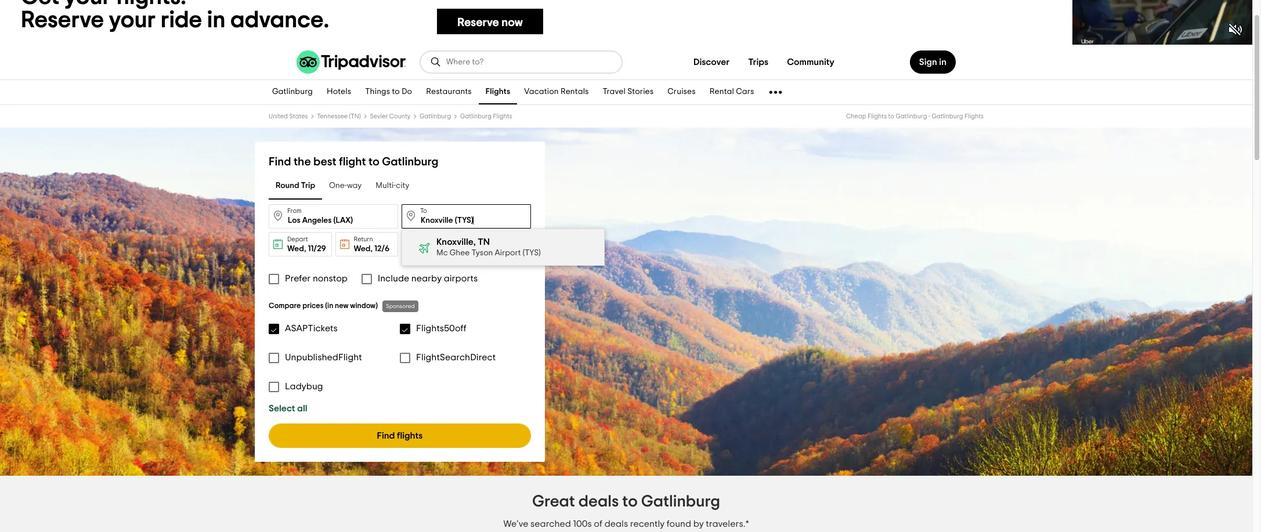 Task type: locate. For each thing, give the bounding box(es) containing it.
gatlinburg flights link
[[461, 113, 513, 120]]

united states link
[[269, 113, 308, 120]]

do
[[402, 88, 412, 96]]

hotels
[[327, 88, 351, 96]]

new
[[335, 303, 349, 310]]

2 wed, from the left
[[354, 245, 373, 253]]

in
[[940, 57, 947, 67]]

find for find flights
[[377, 431, 395, 441]]

cruises link
[[661, 80, 703, 105]]

find inside button
[[377, 431, 395, 441]]

compare
[[269, 303, 301, 310]]

things to do
[[365, 88, 412, 96]]

states
[[289, 113, 308, 120]]

find flights button
[[269, 424, 531, 448]]

flights link
[[479, 80, 518, 105]]

1
[[420, 245, 423, 253]]

unpublishedflight
[[285, 353, 362, 362]]

wed, down the return at the left top of the page
[[354, 245, 373, 253]]

1 wed, from the left
[[287, 245, 306, 253]]

rentals
[[561, 88, 589, 96]]

flight
[[339, 156, 366, 168]]

1 horizontal spatial gatlinburg link
[[420, 113, 451, 120]]

county
[[390, 113, 411, 120]]

gatlinburg inside gatlinburg link
[[272, 88, 313, 96]]

gatlinburg
[[272, 88, 313, 96], [420, 113, 451, 120], [461, 113, 492, 120], [896, 113, 928, 120], [932, 113, 964, 120], [382, 156, 439, 168], [642, 494, 721, 510]]

sevier
[[370, 113, 388, 120]]

cars
[[736, 88, 755, 96]]

gatlinburg left "-"
[[896, 113, 928, 120]]

prices
[[303, 303, 324, 310]]

rental cars
[[710, 88, 755, 96]]

we've
[[504, 520, 529, 529]]

vacation rentals link
[[518, 80, 596, 105]]

gatlinburg down flights link
[[461, 113, 492, 120]]

gatlinburg up found
[[642, 494, 721, 510]]

to up we've searched 100s of deals recently found by travelers.* in the bottom of the page
[[623, 494, 638, 510]]

0 vertical spatial deals
[[579, 494, 619, 510]]

include
[[378, 274, 410, 283]]

wed, inside depart wed, 11/29
[[287, 245, 306, 253]]

community button
[[778, 51, 844, 74]]

1 vertical spatial gatlinburg link
[[420, 113, 451, 120]]

from
[[287, 208, 302, 214]]

rental
[[710, 88, 735, 96]]

wed,
[[287, 245, 306, 253], [354, 245, 373, 253]]

find for find the best flight to gatlinburg
[[269, 156, 291, 168]]

gatlinburg link up united states
[[265, 80, 320, 105]]

tripadvisor image
[[297, 51, 406, 74]]

0 vertical spatial find
[[269, 156, 291, 168]]

deals right of
[[605, 520, 628, 529]]

knoxville, tn mc ghee tyson airport (tys)
[[437, 238, 541, 257]]

find left the
[[269, 156, 291, 168]]

discover button
[[685, 51, 739, 74]]

(in
[[325, 303, 334, 310]]

find left flights
[[377, 431, 395, 441]]

search image
[[430, 56, 442, 68]]

tyson
[[472, 249, 493, 257]]

knoxville,
[[437, 238, 476, 247]]

deals up of
[[579, 494, 619, 510]]

flights right "-"
[[965, 113, 984, 120]]

wed, for wed, 11/29
[[287, 245, 306, 253]]

gatlinburg up united states
[[272, 88, 313, 96]]

12/6
[[375, 245, 390, 253]]

return wed, 12/6
[[354, 236, 390, 253]]

united
[[269, 113, 288, 120]]

1 vertical spatial find
[[377, 431, 395, 441]]

economy
[[427, 245, 460, 253]]

gatlinburg link down the restaurants link
[[420, 113, 451, 120]]

compare prices (in new window)
[[269, 303, 378, 310]]

multi-
[[376, 182, 396, 190]]

mc
[[437, 249, 448, 257]]

1 horizontal spatial wed,
[[354, 245, 373, 253]]

united states
[[269, 113, 308, 120]]

way
[[347, 182, 362, 190]]

find
[[269, 156, 291, 168], [377, 431, 395, 441]]

0 horizontal spatial find
[[269, 156, 291, 168]]

wed, inside return wed, 12/6
[[354, 245, 373, 253]]

wed, down depart
[[287, 245, 306, 253]]

1 horizontal spatial find
[[377, 431, 395, 441]]

deals
[[579, 494, 619, 510], [605, 520, 628, 529]]

recently
[[631, 520, 665, 529]]

cruises
[[668, 88, 696, 96]]

great deals to gatlinburg
[[532, 494, 721, 510]]

None search field
[[421, 52, 622, 73]]

cheap
[[847, 113, 867, 120]]

0 horizontal spatial gatlinburg link
[[265, 80, 320, 105]]

to
[[392, 88, 400, 96], [889, 113, 895, 120], [369, 156, 380, 168], [623, 494, 638, 510]]

gatlinburg up city
[[382, 156, 439, 168]]

(tn)
[[349, 113, 361, 120]]

depart
[[287, 236, 308, 243]]

depart wed, 11/29
[[287, 236, 326, 253]]

sign in
[[920, 57, 947, 67]]

discover
[[694, 57, 730, 67]]

0 horizontal spatial wed,
[[287, 245, 306, 253]]

the
[[294, 156, 311, 168]]

one-way
[[329, 182, 362, 190]]

things to do link
[[358, 80, 419, 105]]

sevier county link
[[370, 113, 411, 120]]

to
[[420, 208, 427, 214]]

airport
[[495, 249, 521, 257]]

flightsearchdirect
[[416, 353, 496, 362]]



Task type: vqa. For each thing, say whether or not it's contained in the screenshot.
Restaurants link
yes



Task type: describe. For each thing, give the bounding box(es) containing it.
cheap flights to gatlinburg - gatlinburg flights
[[847, 113, 984, 120]]

include nearby airports
[[378, 274, 478, 283]]

City or Airport text field
[[269, 204, 398, 229]]

find flights
[[377, 431, 423, 441]]

one-
[[329, 182, 347, 190]]

trip
[[301, 182, 315, 190]]

flights right cheap
[[868, 113, 887, 120]]

hotels link
[[320, 80, 358, 105]]

flights
[[397, 431, 423, 441]]

0 vertical spatial gatlinburg link
[[265, 80, 320, 105]]

asaptickets
[[285, 324, 338, 333]]

prefer
[[285, 274, 311, 283]]

sevier county
[[370, 113, 411, 120]]

round
[[276, 182, 299, 190]]

travelers
[[420, 236, 447, 242]]

best
[[314, 156, 337, 168]]

things
[[365, 88, 390, 96]]

rental cars link
[[703, 80, 762, 105]]

wed, for wed, 12/6
[[354, 245, 373, 253]]

great
[[532, 494, 575, 510]]

ladybug
[[285, 382, 323, 391]]

sponsored
[[386, 304, 415, 310]]

sign
[[920, 57, 938, 67]]

stories
[[628, 88, 654, 96]]

city
[[396, 182, 410, 190]]

tennessee
[[317, 113, 348, 120]]

multi-city
[[376, 182, 410, 190]]

travel
[[603, 88, 626, 96]]

found
[[667, 520, 692, 529]]

to left do
[[392, 88, 400, 96]]

travel stories link
[[596, 80, 661, 105]]

select all
[[269, 404, 308, 413]]

flights50off
[[416, 324, 467, 333]]

return
[[354, 236, 373, 243]]

-
[[929, 113, 931, 120]]

nearby
[[412, 274, 442, 283]]

of
[[594, 520, 603, 529]]

flights down flights link
[[493, 113, 513, 120]]

by
[[694, 520, 704, 529]]

travelers.*
[[706, 520, 749, 529]]

tn
[[478, 238, 490, 247]]

(tys)
[[523, 249, 541, 257]]

tennessee (tn)
[[317, 113, 361, 120]]

flights up 'gatlinburg flights'
[[486, 88, 511, 96]]

gatlinburg flights
[[461, 113, 513, 120]]

select
[[269, 404, 295, 413]]

vacation
[[525, 88, 559, 96]]

Search search field
[[447, 57, 613, 67]]

we've searched 100s of deals recently found by travelers.*
[[504, 520, 749, 529]]

all
[[297, 404, 308, 413]]

trips
[[749, 57, 769, 67]]

airports
[[444, 274, 478, 283]]

find the best flight to gatlinburg
[[269, 156, 439, 168]]

1 vertical spatial deals
[[605, 520, 628, 529]]

gatlinburg right "-"
[[932, 113, 964, 120]]

advertisement region
[[0, 0, 1253, 45]]

100s
[[573, 520, 592, 529]]

vacation rentals
[[525, 88, 589, 96]]

gatlinburg down the restaurants link
[[420, 113, 451, 120]]

restaurants link
[[419, 80, 479, 105]]

round trip
[[276, 182, 315, 190]]

travel stories
[[603, 88, 654, 96]]

trips button
[[739, 51, 778, 74]]

travelers 1 , economy
[[420, 236, 460, 253]]

restaurants
[[426, 88, 472, 96]]

ghee
[[450, 249, 470, 257]]

City or Airport text field
[[402, 204, 531, 229]]

,
[[423, 245, 425, 253]]

sign in link
[[910, 51, 956, 74]]

to right flight
[[369, 156, 380, 168]]

to right cheap
[[889, 113, 895, 120]]

window)
[[350, 303, 378, 310]]

nonstop
[[313, 274, 348, 283]]



